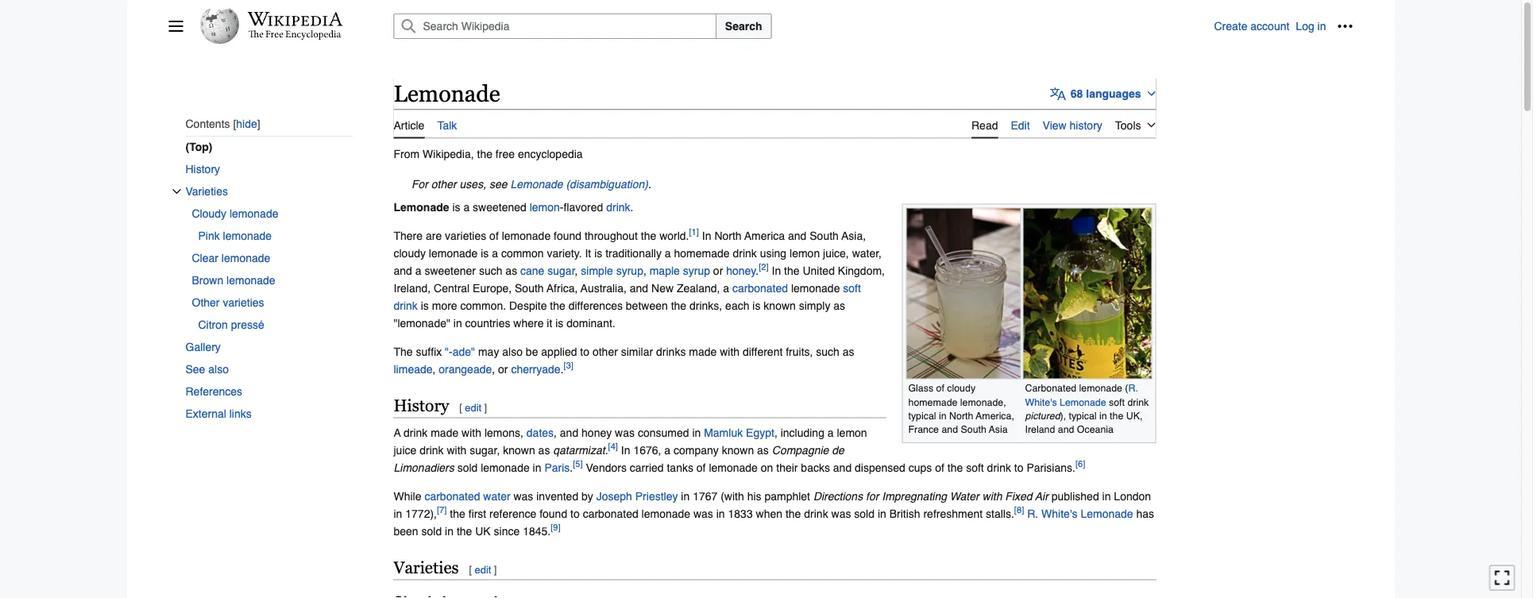Task type: describe. For each thing, give the bounding box(es) containing it.
dispensed
[[855, 461, 906, 474]]

flavored
[[564, 201, 603, 213]]

create account log in
[[1215, 20, 1327, 33]]

, including a lemon juice drink with sugar, known as
[[394, 426, 867, 457]]

africa,
[[547, 282, 578, 295]]

carbonated water link
[[425, 490, 511, 503]]

in down while carbonated water was invented by joseph priestley in 1767 (with his pamphlet directions for impregnating water with fixed air
[[717, 507, 725, 520]]

traditionally
[[606, 247, 662, 260]]

(disambiguation)
[[566, 178, 648, 190]]

article link
[[394, 109, 425, 139]]

"-ade" link
[[445, 345, 475, 358]]

south inside in north america and south asia, cloudy lemonade is a common variety. it is traditionally a homemade drink using lemon juice, water, and a sweetener such as
[[810, 229, 839, 242]]

and inside ), typical in the uk, ireland and oceania
[[1058, 424, 1075, 436]]

in up the been
[[394, 507, 402, 520]]

north inside in north america and south asia, cloudy lemonade is a common variety. it is traditionally a homemade drink using lemon juice, water, and a sweetener such as
[[715, 229, 742, 242]]

europe,
[[473, 282, 512, 295]]

despite
[[509, 299, 547, 312]]

with inside , including a lemon juice drink with sugar, known as
[[447, 444, 467, 457]]

lemonade down varieties link
[[230, 207, 278, 220]]

a inside 'in the united kingdom, ireland, central europe, south africa, australia, and new zealand, a'
[[723, 282, 730, 295]]

. inside sold lemonade in paris . [5] vendors carried tanks of lemonade on their backs and dispensed cups of the soft drink to parisians. [6]
[[570, 461, 573, 474]]

world.
[[660, 229, 689, 242]]

from
[[394, 148, 420, 160]]

soft inside sold lemonade in paris . [5] vendors carried tanks of lemonade on their backs and dispensed cups of the soft drink to parisians. [6]
[[966, 461, 984, 474]]

north inside glass of cloudy homemade lemonade, typical in north america, france and south asia
[[950, 410, 974, 422]]

links
[[229, 408, 252, 420]]

in left 1767 on the left bottom
[[681, 490, 690, 503]]

language progressive image
[[1050, 86, 1066, 102]]

[ edit ] for history
[[460, 402, 487, 414]]

other
[[192, 296, 220, 309]]

kingdom,
[[838, 264, 885, 277]]

the left free
[[477, 148, 493, 160]]

history link
[[186, 158, 354, 180]]

asia,
[[842, 229, 866, 242]]

citron pressé
[[198, 319, 264, 331]]

tools
[[1116, 119, 1141, 132]]

contents
[[186, 117, 230, 130]]

fixed
[[1005, 490, 1033, 503]]

south inside 'in the united kingdom, ireland, central europe, south africa, australia, and new zealand, a'
[[515, 282, 544, 295]]

, up 'qatarmizat'
[[554, 426, 557, 439]]

in inside sold lemonade in paris . [5] vendors carried tanks of lemonade on their backs and dispensed cups of the soft drink to parisians. [6]
[[533, 461, 542, 474]]

search button
[[716, 14, 772, 39]]

see also
[[186, 363, 229, 376]]

and up 'qatarmizat'
[[560, 426, 579, 439]]

cane sugar link
[[521, 264, 575, 277]]

as inside the suffix "-ade" may also be applied to other similar drinks made with different fruits, such as limeade , orangeade , or cherryade . [3]
[[843, 345, 855, 358]]

in left london
[[1103, 490, 1111, 503]]

air
[[1035, 490, 1049, 503]]

, left maple
[[644, 264, 647, 277]]

varieties inside varieties link
[[186, 185, 228, 198]]

drink right the 'a'
[[404, 426, 428, 439]]

paris
[[545, 461, 570, 474]]

Search search field
[[375, 14, 1215, 39]]

in for the
[[772, 264, 781, 277]]

-
[[560, 201, 564, 213]]

and inside 'in the united kingdom, ireland, central europe, south africa, australia, and new zealand, a'
[[630, 282, 649, 295]]

homemade inside in north america and south asia, cloudy lemonade is a common variety. it is traditionally a homemade drink using lemon juice, water, and a sweetener such as
[[674, 247, 730, 260]]

read link
[[972, 109, 998, 139]]

1 syrup from the left
[[616, 264, 644, 277]]

view history link
[[1043, 109, 1103, 137]]

cherryade
[[511, 363, 561, 376]]

a inside , including a lemon juice drink with sugar, known as
[[828, 426, 834, 439]]

lemonade inside in north america and south asia, cloudy lemonade is a common variety. it is traditionally a homemade drink using lemon juice, water, and a sweetener such as
[[429, 247, 478, 260]]

to inside the suffix "-ade" may also be applied to other similar drinks made with different fruits, such as limeade , orangeade , or cherryade . [3]
[[580, 345, 590, 358]]

france
[[909, 424, 939, 436]]

known inside the qatarmizat . [4] in 1676, a company known as
[[722, 444, 754, 457]]

drink inside in north america and south asia, cloudy lemonade is a common variety. it is traditionally a homemade drink using lemon juice, water, and a sweetener such as
[[733, 247, 757, 260]]

and right america in the top of the page
[[788, 229, 807, 242]]

for other uses, see lemonade (disambiguation) .
[[412, 178, 651, 190]]

his
[[747, 490, 762, 503]]

white's inside "r. white's lemonade"
[[1025, 396, 1057, 408]]

wikipedia,
[[423, 148, 474, 160]]

lemon inside in north america and south asia, cloudy lemonade is a common variety. it is traditionally a homemade drink using lemon juice, water, and a sweetener such as
[[790, 247, 820, 260]]

[6] link
[[1076, 460, 1086, 470]]

wikipedia image
[[248, 12, 343, 26]]

history inside "lemonade" element
[[394, 396, 449, 415]]

found inside [7] the first reference found to carbonated lemonade was in 1833 when the drink was sold in british refreshment stalls. [8] r. white's lemonade
[[540, 507, 568, 520]]

cloudy inside glass of cloudy homemade lemonade, typical in north america, france and south asia
[[947, 383, 976, 394]]

citron pressé link
[[198, 314, 354, 336]]

lemonade inside [7] the first reference found to carbonated lemonade was in 1833 when the drink was sold in british refreshment stalls. [8] r. white's lemonade
[[642, 507, 691, 520]]

other inside the suffix "-ade" may also be applied to other similar drinks made with different fruits, such as limeade , orangeade , or cherryade . [3]
[[593, 345, 618, 358]]

the inside 'in the united kingdom, ireland, central europe, south africa, australia, and new zealand, a'
[[784, 264, 800, 277]]

drinks
[[656, 345, 686, 358]]

cane
[[521, 264, 545, 277]]

also inside the suffix "-ade" may also be applied to other similar drinks made with different fruits, such as limeade , orangeade , or cherryade . [3]
[[502, 345, 523, 358]]

lemonade down cloudy lemonade
[[223, 230, 272, 242]]

including
[[781, 426, 825, 439]]

lemonade up lemon link
[[510, 178, 563, 190]]

and up ireland, at the top of page
[[394, 264, 412, 277]]

and inside sold lemonade in paris . [5] vendors carried tanks of lemonade on their backs and dispensed cups of the soft drink to parisians. [6]
[[833, 461, 852, 474]]

1 vertical spatial carbonated
[[425, 490, 480, 503]]

typical inside ), typical in the uk, ireland and oceania
[[1069, 410, 1097, 422]]

1 vertical spatial r. white's lemonade link
[[1028, 507, 1134, 520]]

refreshment
[[924, 507, 983, 520]]

paris link
[[545, 461, 570, 474]]

[ for history
[[460, 402, 462, 414]]

account
[[1251, 20, 1290, 33]]

lemonade down 'sugar,'
[[481, 461, 530, 474]]

1676,
[[634, 444, 662, 457]]

drink inside soft drink pictured
[[1128, 396, 1149, 408]]

, down the suffix
[[433, 363, 436, 376]]

0 vertical spatial carbonated
[[733, 282, 788, 295]]

consumed
[[638, 426, 689, 439]]

x small image
[[172, 187, 182, 196]]

soft for soft drink
[[843, 282, 861, 295]]

it
[[547, 317, 553, 329]]

lemonade inside "r. white's lemonade"
[[1060, 396, 1107, 408]]

1 vertical spatial also
[[208, 363, 229, 376]]

the down new
[[671, 299, 687, 312]]

in inside personal tools navigation
[[1318, 20, 1327, 33]]

[5]
[[573, 460, 583, 470]]

talk link
[[437, 109, 457, 137]]

sold inside sold lemonade in paris . [5] vendors carried tanks of lemonade on their backs and dispensed cups of the soft drink to parisians. [6]
[[457, 461, 478, 474]]

[6]
[[1076, 460, 1086, 470]]

lemonade main content
[[387, 72, 1354, 598]]

impregnating
[[882, 490, 947, 503]]

68 languages
[[1071, 87, 1141, 100]]

simply
[[799, 299, 831, 312]]

a up ireland, at the top of page
[[415, 264, 422, 277]]

the inside has been sold in the uk since 1845.
[[457, 525, 472, 538]]

[8]
[[1015, 506, 1024, 516]]

see
[[489, 178, 507, 190]]

[4]
[[608, 442, 618, 452]]

0 vertical spatial history
[[186, 163, 220, 176]]

0 horizontal spatial other
[[431, 178, 457, 190]]

free
[[496, 148, 515, 160]]

lemonade is a sweetened lemon -flavored drink .
[[394, 201, 634, 213]]

drink inside [7] the first reference found to carbonated lemonade was in 1833 when the drink was sold in british refreshment stalls. [8] r. white's lemonade
[[804, 507, 829, 520]]

ireland
[[1025, 424, 1056, 436]]

pink
[[198, 230, 220, 242]]

note inside lemonade main content
[[394, 175, 1157, 193]]

qatarmizat . [4] in 1676, a company known as
[[553, 442, 772, 457]]

orangeade
[[439, 363, 492, 376]]

other varieties link
[[192, 292, 354, 314]]

been
[[394, 525, 418, 538]]

was down 1767 on the left bottom
[[694, 507, 713, 520]]

egypt link
[[746, 426, 775, 439]]

, left simple
[[575, 264, 578, 277]]

in inside ), typical in the uk, ireland and oceania
[[1100, 410, 1107, 422]]

of right "cups"
[[935, 461, 945, 474]]

varieties inside there are varieties of lemonade found throughout the world. [1]
[[445, 229, 486, 242]]

in inside has been sold in the uk since 1845.
[[445, 525, 454, 538]]

united
[[803, 264, 835, 277]]

lemonade up the talk link
[[394, 80, 500, 107]]

lemonade,
[[961, 396, 1006, 408]]

lemonade up simply
[[791, 282, 840, 295]]

the inside ), typical in the uk, ireland and oceania
[[1110, 410, 1124, 422]]

references link
[[186, 381, 354, 403]]

fullscreen image
[[1495, 570, 1511, 586]]

on
[[761, 461, 773, 474]]

soft for soft drink pictured
[[1109, 396, 1125, 408]]

such inside in north america and south asia, cloudy lemonade is a common variety. it is traditionally a homemade drink using lemon juice, water, and a sweetener such as
[[479, 264, 503, 277]]

history
[[1070, 119, 1103, 132]]

of down company
[[697, 461, 706, 474]]

may
[[478, 345, 499, 358]]

] for varieties
[[494, 564, 497, 576]]

hide
[[236, 118, 257, 130]]

south inside glass of cloudy homemade lemonade, typical in north america, france and south asia
[[961, 424, 987, 436]]

glass of cloudy homemade lemonade, typical in north america, france and south asia
[[909, 383, 1015, 436]]

such inside the suffix "-ade" may also be applied to other similar drinks made with different fruits, such as limeade , orangeade , or cherryade . [3]
[[816, 345, 840, 358]]

menu image
[[168, 18, 184, 34]]

maple
[[650, 264, 680, 277]]

1767
[[693, 490, 718, 503]]

drink link
[[606, 201, 631, 213]]

[ for varieties
[[469, 564, 472, 576]]

between
[[626, 299, 668, 312]]

common.
[[461, 299, 506, 312]]

of inside there are varieties of lemonade found throughout the world. [1]
[[490, 229, 499, 242]]

edit
[[1011, 119, 1030, 132]]

sugar,
[[470, 444, 500, 457]]

lemonade up soft drink pictured
[[1080, 383, 1123, 394]]

pamphlet
[[765, 490, 811, 503]]

article
[[394, 119, 425, 132]]

using
[[760, 247, 787, 260]]

lemonade down pink lemonade
[[222, 252, 270, 265]]

lemonade (disambiguation) link
[[510, 178, 648, 190]]

carbonated lemonade
[[733, 282, 843, 295]]

cane sugar , simple syrup , maple syrup or honey . [2]
[[521, 263, 769, 277]]

in the united kingdom, ireland, central europe, south africa, australia, and new zealand, a
[[394, 264, 885, 295]]

of inside glass of cloudy homemade lemonade, typical in north america, france and south asia
[[937, 383, 945, 394]]



Task type: vqa. For each thing, say whether or not it's contained in the screenshot.
[ edit ] related to Varieties
yes



Task type: locate. For each thing, give the bounding box(es) containing it.
1 horizontal spatial syrup
[[683, 264, 710, 277]]

typical up the france
[[909, 410, 937, 422]]

south
[[810, 229, 839, 242], [515, 282, 544, 295], [961, 424, 987, 436]]

[4] link
[[608, 442, 618, 452]]

cloudy inside in north america and south asia, cloudy lemonade is a common variety. it is traditionally a homemade drink using lemon juice, water, and a sweetener such as
[[394, 247, 426, 260]]

differences
[[569, 299, 623, 312]]

] for history
[[484, 402, 487, 414]]

lemonade inside [7] the first reference found to carbonated lemonade was in 1833 when the drink was sold in british refreshment stalls. [8] r. white's lemonade
[[1081, 507, 1134, 520]]

a down uses,
[[464, 201, 470, 213]]

[7] link
[[437, 506, 447, 516]]

1 horizontal spatial sold
[[457, 461, 478, 474]]

other right for
[[431, 178, 457, 190]]

, inside , including a lemon juice drink with sugar, known as
[[775, 426, 778, 439]]

0 horizontal spatial syrup
[[616, 264, 644, 277]]

1 horizontal spatial north
[[950, 410, 974, 422]]

1 horizontal spatial ]
[[494, 564, 497, 576]]

a down consumed
[[665, 444, 671, 457]]

68
[[1071, 87, 1083, 100]]

maple syrup link
[[650, 264, 710, 277]]

with up stalls.
[[983, 490, 1002, 503]]

drink down directions at the right
[[804, 507, 829, 520]]

log in and more options image
[[1338, 18, 1354, 34]]

1 horizontal spatial lemon
[[790, 247, 820, 260]]

lemonade up common
[[502, 229, 551, 242]]

white's up the pictured
[[1025, 396, 1057, 408]]

1 horizontal spatial made
[[689, 345, 717, 358]]

1 vertical spatial found
[[540, 507, 568, 520]]

r. up uk,
[[1129, 383, 1139, 394]]

soft
[[843, 282, 861, 295], [1109, 396, 1125, 408], [966, 461, 984, 474]]

2 horizontal spatial soft
[[1109, 396, 1125, 408]]

honey left the [2] link
[[726, 264, 756, 277]]

simple
[[581, 264, 613, 277]]

0 vertical spatial ]
[[484, 402, 487, 414]]

cups
[[909, 461, 932, 474]]

[7] the first reference found to carbonated lemonade was in 1833 when the drink was sold in british refreshment stalls. [8] r. white's lemonade
[[437, 506, 1134, 520]]

pictured
[[1025, 410, 1060, 422]]

edit for history
[[465, 402, 482, 414]]

in
[[702, 229, 712, 242], [772, 264, 781, 277], [621, 444, 631, 457]]

1 vertical spatial varieties
[[394, 558, 459, 577]]

carbonated inside [7] the first reference found to carbonated lemonade was in 1833 when the drink was sold in british refreshment stalls. [8] r. white's lemonade
[[583, 507, 639, 520]]

in north america and south asia, cloudy lemonade is a common variety. it is traditionally a homemade drink using lemon juice, water, and a sweetener such as
[[394, 229, 882, 277]]

water
[[483, 490, 511, 503]]

0 vertical spatial or
[[713, 264, 723, 277]]

in up the france
[[939, 410, 947, 422]]

with inside the suffix "-ade" may also be applied to other similar drinks made with different fruits, such as limeade , orangeade , or cherryade . [3]
[[720, 345, 740, 358]]

see also link
[[186, 358, 354, 381]]

0 vertical spatial white's
[[1025, 396, 1057, 408]]

0 horizontal spatial typical
[[909, 410, 937, 422]]

1 vertical spatial south
[[515, 282, 544, 295]]

honey up [4] link
[[582, 426, 612, 439]]

1 horizontal spatial in
[[702, 229, 712, 242]]

compagnie
[[772, 444, 829, 457]]

[ edit ]
[[460, 402, 487, 414], [469, 564, 497, 576]]

juice
[[394, 444, 417, 457]]

the inside there are varieties of lemonade found throughout the world. [1]
[[641, 229, 657, 242]]

1 vertical spatial such
[[816, 345, 840, 358]]

known
[[764, 299, 796, 312], [503, 444, 535, 457], [722, 444, 754, 457]]

note
[[394, 175, 1157, 193]]

carbonated up [7]
[[425, 490, 480, 503]]

1 typical from the left
[[909, 410, 937, 422]]

varieties up the cloudy
[[186, 185, 228, 198]]

soft inside soft drink pictured
[[1109, 396, 1125, 408]]

2 vertical spatial soft
[[966, 461, 984, 474]]

a drink made with lemons, dates , and honey was consumed in mamluk egypt
[[394, 426, 775, 439]]

0 vertical spatial lemon
[[530, 201, 560, 213]]

typical
[[909, 410, 937, 422], [1069, 410, 1097, 422]]

2 vertical spatial to
[[571, 507, 580, 520]]

drink inside soft drink
[[394, 299, 418, 312]]

in inside the qatarmizat . [4] in 1676, a company known as
[[621, 444, 631, 457]]

2 horizontal spatial south
[[961, 424, 987, 436]]

references
[[186, 385, 242, 398]]

lemonade up "sweetener"
[[429, 247, 478, 260]]

as inside the qatarmizat . [4] in 1676, a company known as
[[757, 444, 769, 457]]

gallery
[[186, 341, 221, 354]]

company
[[674, 444, 719, 457]]

1 horizontal spatial or
[[713, 264, 723, 277]]

2 vertical spatial sold
[[422, 525, 442, 538]]

dates link
[[527, 426, 554, 439]]

2 horizontal spatial to
[[1015, 461, 1024, 474]]

homemade inside glass of cloudy homemade lemonade, typical in north america, france and south asia
[[909, 396, 958, 408]]

while
[[394, 490, 422, 503]]

[5] link
[[573, 460, 583, 470]]

0 vertical spatial r.
[[1129, 383, 1139, 394]]

(with
[[721, 490, 744, 503]]

dates
[[527, 426, 554, 439]]

or inside the suffix "-ade" may also be applied to other similar drinks made with different fruits, such as limeade , orangeade , or cherryade . [3]
[[498, 363, 508, 376]]

1 vertical spatial edit
[[475, 564, 491, 576]]

drink down the (disambiguation)
[[606, 201, 631, 213]]

lemonade down for
[[394, 201, 449, 213]]

1 horizontal spatial [
[[469, 564, 472, 576]]

compagnie de limonadiers
[[394, 444, 845, 474]]

1 horizontal spatial to
[[580, 345, 590, 358]]

r. inside [7] the first reference found to carbonated lemonade was in 1833 when the drink was sold in british refreshment stalls. [8] r. white's lemonade
[[1028, 507, 1039, 520]]

edit
[[465, 402, 482, 414], [475, 564, 491, 576]]

drink up limonadiers
[[420, 444, 444, 457]]

0 vertical spatial honey
[[726, 264, 756, 277]]

, down may
[[492, 363, 495, 376]]

in inside in north america and south asia, cloudy lemonade is a common variety. it is traditionally a homemade drink using lemon juice, water, and a sweetener such as
[[702, 229, 712, 242]]

as down dates link
[[538, 444, 550, 457]]

in for north
[[702, 229, 712, 242]]

drink up fixed
[[987, 461, 1012, 474]]

a up each
[[723, 282, 730, 295]]

north right [1]
[[715, 229, 742, 242]]

read
[[972, 119, 998, 132]]

lemonade element
[[394, 139, 1157, 598]]

lemonade down clear lemonade
[[227, 274, 275, 287]]

with left 'sugar,'
[[447, 444, 467, 457]]

or left honey link
[[713, 264, 723, 277]]

in down more
[[454, 317, 462, 329]]

in right log
[[1318, 20, 1327, 33]]

0 vertical spatial r. white's lemonade link
[[1025, 383, 1139, 408]]

varieties down the been
[[394, 558, 459, 577]]

r. inside "r. white's lemonade"
[[1129, 383, 1139, 394]]

it
[[585, 247, 591, 260]]

published in london in 1772),
[[394, 490, 1151, 520]]

cloudy up lemonade,
[[947, 383, 976, 394]]

lemons,
[[485, 426, 524, 439]]

pink lemonade
[[198, 230, 272, 242]]

made inside the suffix "-ade" may also be applied to other similar drinks made with different fruits, such as limeade , orangeade , or cherryade . [3]
[[689, 345, 717, 358]]

in left paris link
[[533, 461, 542, 474]]

south up juice,
[[810, 229, 839, 242]]

to inside [7] the first reference found to carbonated lemonade was in 1833 when the drink was sold in british refreshment stalls. [8] r. white's lemonade
[[571, 507, 580, 520]]

found inside there are varieties of lemonade found throughout the world. [1]
[[554, 229, 582, 242]]

the down pamphlet
[[786, 507, 801, 520]]

(top)
[[186, 141, 213, 153]]

sold inside has been sold in the uk since 1845.
[[422, 525, 442, 538]]

carbonated
[[1025, 383, 1077, 394]]

2 horizontal spatial carbonated
[[733, 282, 788, 295]]

. inside the suffix "-ade" may also be applied to other similar drinks made with different fruits, such as limeade , orangeade , or cherryade . [3]
[[561, 363, 564, 376]]

history up the 'a'
[[394, 396, 449, 415]]

0 horizontal spatial known
[[503, 444, 535, 457]]

1 horizontal spatial honey
[[726, 264, 756, 277]]

varieties inside "lemonade" element
[[394, 558, 459, 577]]

as inside in north america and south asia, cloudy lemonade is a common variety. it is traditionally a homemade drink using lemon juice, water, and a sweetener such as
[[506, 264, 517, 277]]

in up company
[[692, 426, 701, 439]]

lemonade
[[394, 80, 500, 107], [510, 178, 563, 190], [394, 201, 449, 213], [1060, 396, 1107, 408], [1081, 507, 1134, 520]]

the up carbonated lemonade
[[784, 264, 800, 277]]

edit down orangeade link
[[465, 402, 482, 414]]

cloudy
[[394, 247, 426, 260], [947, 383, 976, 394]]

for
[[866, 490, 879, 503]]

1 vertical spatial made
[[431, 426, 459, 439]]

gallery link
[[186, 336, 354, 358]]

egypt
[[746, 426, 775, 439]]

2 vertical spatial carbonated
[[583, 507, 639, 520]]

edit link for history
[[465, 402, 482, 414]]

0 horizontal spatial also
[[208, 363, 229, 376]]

1 vertical spatial soft
[[1109, 396, 1125, 408]]

with up 'sugar,'
[[462, 426, 482, 439]]

r. right [8] link
[[1028, 507, 1039, 520]]

the right [7]
[[450, 507, 465, 520]]

in inside glass of cloudy homemade lemonade, typical in north america, france and south asia
[[939, 410, 947, 422]]

1 horizontal spatial such
[[816, 345, 840, 358]]

and down ), on the bottom right of the page
[[1058, 424, 1075, 436]]

published
[[1052, 490, 1099, 503]]

0 horizontal spatial [
[[460, 402, 462, 414]]

as down common
[[506, 264, 517, 277]]

be
[[526, 345, 538, 358]]

0 vertical spatial to
[[580, 345, 590, 358]]

brown lemonade
[[192, 274, 275, 287]]

0 horizontal spatial north
[[715, 229, 742, 242]]

soft up the water
[[966, 461, 984, 474]]

was down directions at the right
[[832, 507, 851, 520]]

to
[[580, 345, 590, 358], [1015, 461, 1024, 474], [571, 507, 580, 520]]

1 vertical spatial to
[[1015, 461, 1024, 474]]

cloudy down there
[[394, 247, 426, 260]]

[9]
[[551, 523, 561, 533]]

1 horizontal spatial other
[[593, 345, 618, 358]]

1 horizontal spatial typical
[[1069, 410, 1097, 422]]

0 horizontal spatial in
[[621, 444, 631, 457]]

1 vertical spatial honey
[[582, 426, 612, 439]]

dominant.
[[567, 317, 616, 329]]

history down (top)
[[186, 163, 220, 176]]

2 vertical spatial in
[[621, 444, 631, 457]]

1 horizontal spatial carbonated
[[583, 507, 639, 520]]

0 vertical spatial other
[[431, 178, 457, 190]]

of right glass
[[937, 383, 945, 394]]

such up europe, on the left top
[[479, 264, 503, 277]]

as down egypt link
[[757, 444, 769, 457]]

personal tools navigation
[[1215, 14, 1358, 39]]

0 vertical spatial also
[[502, 345, 523, 358]]

and down cane sugar , simple syrup , maple syrup or honey . [2] on the top
[[630, 282, 649, 295]]

edit link for varieties
[[475, 564, 491, 576]]

0 vertical spatial varieties
[[445, 229, 486, 242]]

edit down the uk
[[475, 564, 491, 576]]

1 vertical spatial r.
[[1028, 507, 1039, 520]]

north
[[715, 229, 742, 242], [950, 410, 974, 422]]

0 horizontal spatial honey
[[582, 426, 612, 439]]

1 horizontal spatial history
[[394, 396, 449, 415]]

variety.
[[547, 247, 582, 260]]

south left 'asia'
[[961, 424, 987, 436]]

0 horizontal spatial carbonated
[[425, 490, 480, 503]]

1 vertical spatial ]
[[494, 564, 497, 576]]

south up 'despite'
[[515, 282, 544, 295]]

typical inside glass of cloudy homemade lemonade, typical in north america, france and south asia
[[909, 410, 937, 422]]

lemon inside , including a lemon juice drink with sugar, known as
[[837, 426, 867, 439]]

0 vertical spatial south
[[810, 229, 839, 242]]

or down may
[[498, 363, 508, 376]]

has
[[1137, 507, 1155, 520]]

1 vertical spatial history
[[394, 396, 449, 415]]

the down africa,
[[550, 299, 566, 312]]

0 horizontal spatial or
[[498, 363, 508, 376]]

1 horizontal spatial known
[[722, 444, 754, 457]]

[ down orangeade
[[460, 402, 462, 414]]

0 horizontal spatial ]
[[484, 402, 487, 414]]

known down the "mamluk"
[[722, 444, 754, 457]]

was up [4] link
[[615, 426, 635, 439]]

in up oceania
[[1100, 410, 1107, 422]]

throughout
[[585, 229, 638, 242]]

Search Wikipedia search field
[[394, 14, 717, 39]]

in inside 'in the united kingdom, ireland, central europe, south africa, australia, and new zealand, a'
[[772, 264, 781, 277]]

0 vertical spatial [ edit ]
[[460, 402, 487, 414]]

varieties right are
[[445, 229, 486, 242]]

a inside the qatarmizat . [4] in 1676, a company known as
[[665, 444, 671, 457]]

2 horizontal spatial lemon
[[837, 426, 867, 439]]

1 horizontal spatial homemade
[[909, 396, 958, 408]]

edit for varieties
[[475, 564, 491, 576]]

sold inside [7] the first reference found to carbonated lemonade was in 1833 when the drink was sold in british refreshment stalls. [8] r. white's lemonade
[[854, 507, 875, 520]]

0 vertical spatial edit
[[465, 402, 482, 414]]

sold down 'sugar,'
[[457, 461, 478, 474]]

0 horizontal spatial cloudy
[[394, 247, 426, 260]]

pressé
[[231, 319, 264, 331]]

1 vertical spatial lemon
[[790, 247, 820, 260]]

0 vertical spatial [
[[460, 402, 462, 414]]

1 horizontal spatial varieties
[[445, 229, 486, 242]]

[3]
[[564, 361, 574, 371]]

1 vertical spatial varieties
[[223, 296, 264, 309]]

sold
[[457, 461, 478, 474], [854, 507, 875, 520], [422, 525, 442, 538]]

[ down first
[[469, 564, 472, 576]]

found up [9]
[[540, 507, 568, 520]]

and inside glass of cloudy homemade lemonade, typical in north america, france and south asia
[[942, 424, 958, 436]]

as inside is more common. despite the differences between the drinks, each is known simply as "lemonade" in countries where it is dominant.
[[834, 299, 846, 312]]

0 horizontal spatial made
[[431, 426, 459, 439]]

1 vertical spatial cloudy
[[947, 383, 976, 394]]

1 vertical spatial [ edit ]
[[469, 564, 497, 576]]

0 horizontal spatial r.
[[1028, 507, 1039, 520]]

edit link down the uk
[[475, 564, 491, 576]]

note containing for other uses, see
[[394, 175, 1157, 193]]

in down for
[[878, 507, 887, 520]]

0 vertical spatial edit link
[[465, 402, 482, 414]]

with left different at the bottom of page
[[720, 345, 740, 358]]

known inside , including a lemon juice drink with sugar, known as
[[503, 444, 535, 457]]

soft inside soft drink
[[843, 282, 861, 295]]

2 vertical spatial south
[[961, 424, 987, 436]]

lemon
[[530, 201, 560, 213], [790, 247, 820, 260], [837, 426, 867, 439]]

a left common
[[492, 247, 498, 260]]

1 vertical spatial homemade
[[909, 396, 958, 408]]

with
[[720, 345, 740, 358], [462, 426, 482, 439], [447, 444, 467, 457], [983, 490, 1002, 503]]

as right simply
[[834, 299, 846, 312]]

carbonated lemonade (
[[1025, 383, 1129, 394]]

other left similar
[[593, 345, 618, 358]]

sold down 1772),
[[422, 525, 442, 538]]

found up variety.
[[554, 229, 582, 242]]

drink inside sold lemonade in paris . [5] vendors carried tanks of lemonade on their backs and dispensed cups of the soft drink to parisians. [6]
[[987, 461, 1012, 474]]

parisians.
[[1027, 461, 1076, 474]]

known inside is more common. despite the differences between the drinks, each is known simply as "lemonade" in countries where it is dominant.
[[764, 299, 796, 312]]

the free encyclopedia image
[[249, 30, 342, 41]]

. inside the qatarmizat . [4] in 1676, a company known as
[[605, 444, 608, 457]]

america,
[[976, 410, 1015, 422]]

sold down for
[[854, 507, 875, 520]]

clear
[[192, 252, 218, 265]]

the up traditionally
[[641, 229, 657, 242]]

the inside sold lemonade in paris . [5] vendors carried tanks of lemonade on their backs and dispensed cups of the soft drink to parisians. [6]
[[948, 461, 963, 474]]

was up reference
[[514, 490, 533, 503]]

orangeade link
[[439, 363, 492, 376]]

glass
[[909, 383, 934, 394]]

for
[[412, 178, 428, 190]]

to inside sold lemonade in paris . [5] vendors carried tanks of lemonade on their backs and dispensed cups of the soft drink to parisians. [6]
[[1015, 461, 1024, 474]]

honey inside cane sugar , simple syrup , maple syrup or honey . [2]
[[726, 264, 756, 277]]

1845.
[[523, 525, 551, 538]]

a up de
[[828, 426, 834, 439]]

r. white's lemonade link
[[1025, 383, 1139, 408], [1028, 507, 1134, 520]]

as inside , including a lemon juice drink with sugar, known as
[[538, 444, 550, 457]]

0 horizontal spatial varieties
[[186, 185, 228, 198]]

0 vertical spatial in
[[702, 229, 712, 242]]

common
[[501, 247, 544, 260]]

0 vertical spatial found
[[554, 229, 582, 242]]

[ edit ] for varieties
[[469, 564, 497, 576]]

from wikipedia, the free encyclopedia
[[394, 148, 583, 160]]

lemonade up (with
[[709, 461, 758, 474]]

of down sweetened
[[490, 229, 499, 242]]

0 horizontal spatial varieties
[[223, 296, 264, 309]]

lemonade inside there are varieties of lemonade found throughout the world. [1]
[[502, 229, 551, 242]]

2 horizontal spatial known
[[764, 299, 796, 312]]

also left be
[[502, 345, 523, 358]]

or inside cane sugar , simple syrup , maple syrup or honey . [2]
[[713, 264, 723, 277]]

[9] link
[[551, 523, 561, 533]]

1 vertical spatial edit link
[[475, 564, 491, 576]]

lemon up de
[[837, 426, 867, 439]]

in inside is more common. despite the differences between the drinks, each is known simply as "lemonade" in countries where it is dominant.
[[454, 317, 462, 329]]

0 horizontal spatial south
[[515, 282, 544, 295]]

lemonade inside "link"
[[227, 274, 275, 287]]

0 vertical spatial homemade
[[674, 247, 730, 260]]

qatarmizat
[[553, 444, 605, 457]]

simple syrup link
[[581, 264, 644, 277]]

drink inside , including a lemon juice drink with sugar, known as
[[420, 444, 444, 457]]

reference
[[490, 507, 537, 520]]

honey
[[726, 264, 756, 277], [582, 426, 612, 439]]

drinks,
[[690, 299, 723, 312]]

external
[[186, 408, 226, 420]]

1 vertical spatial other
[[593, 345, 618, 358]]

1 horizontal spatial cloudy
[[947, 383, 976, 394]]

white's inside [7] the first reference found to carbonated lemonade was in 1833 when the drink was sold in british refreshment stalls. [8] r. white's lemonade
[[1042, 507, 1078, 520]]

a
[[394, 426, 401, 439]]

0 horizontal spatial homemade
[[674, 247, 730, 260]]

a up maple
[[665, 247, 671, 260]]

(top) link
[[186, 136, 365, 158]]

drink up honey link
[[733, 247, 757, 260]]

1 vertical spatial or
[[498, 363, 508, 376]]

varieties up pressé
[[223, 296, 264, 309]]

0 vertical spatial such
[[479, 264, 503, 277]]

. inside cane sugar , simple syrup , maple syrup or honey . [2]
[[756, 264, 759, 277]]

was
[[615, 426, 635, 439], [514, 490, 533, 503], [694, 507, 713, 520], [832, 507, 851, 520]]

, left including
[[775, 426, 778, 439]]

1 vertical spatial white's
[[1042, 507, 1078, 520]]

log in link
[[1296, 20, 1327, 33]]

and
[[788, 229, 807, 242], [394, 264, 412, 277], [630, 282, 649, 295], [942, 424, 958, 436], [1058, 424, 1075, 436], [560, 426, 579, 439], [833, 461, 852, 474]]

syrup
[[616, 264, 644, 277], [683, 264, 710, 277]]

1 vertical spatial [
[[469, 564, 472, 576]]

0 horizontal spatial to
[[571, 507, 580, 520]]

lemonade
[[230, 207, 278, 220], [502, 229, 551, 242], [223, 230, 272, 242], [429, 247, 478, 260], [222, 252, 270, 265], [227, 274, 275, 287], [791, 282, 840, 295], [1080, 383, 1123, 394], [481, 461, 530, 474], [709, 461, 758, 474], [642, 507, 691, 520]]

0 horizontal spatial lemon
[[530, 201, 560, 213]]

2 syrup from the left
[[683, 264, 710, 277]]

]
[[484, 402, 487, 414], [494, 564, 497, 576]]

water,
[[852, 247, 882, 260]]

0 horizontal spatial history
[[186, 163, 220, 176]]

2 typical from the left
[[1069, 410, 1097, 422]]



